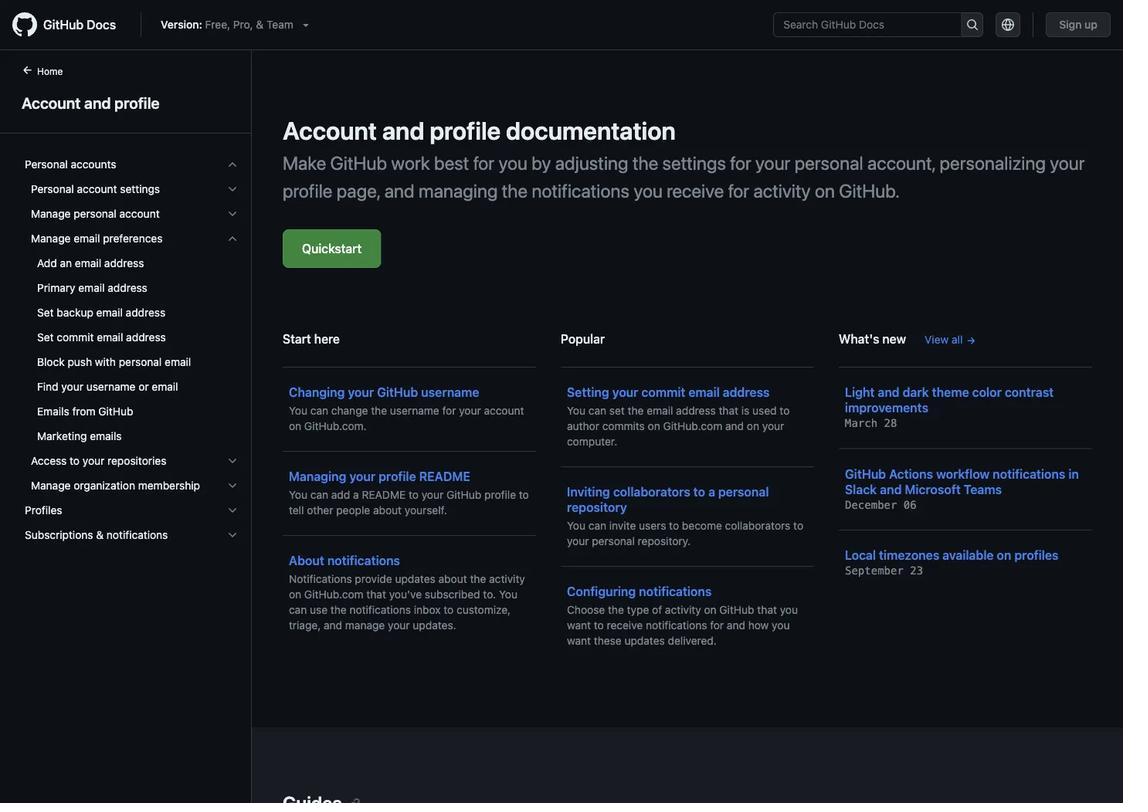 Task type: vqa. For each thing, say whether or not it's contained in the screenshot.
'Primary'
yes



Task type: locate. For each thing, give the bounding box(es) containing it.
and down the home link
[[84, 93, 111, 112]]

2 personal accounts element from the top
[[12, 177, 251, 498]]

that inside about notifications notifications provide updates about the activity on github.com that you've subscribed to. you can use the notifications inbox to customize, triage, and manage your updates.
[[366, 588, 386, 601]]

0 horizontal spatial receive
[[607, 619, 643, 632]]

1 vertical spatial readme
[[362, 489, 406, 501]]

address down primary email address link
[[126, 306, 165, 319]]

readme up people
[[362, 489, 406, 501]]

emails
[[37, 405, 69, 418]]

and down use
[[324, 619, 342, 632]]

commit inside setting your commit email address you can set the email address that is used to author commits on github.com and on your computer.
[[642, 385, 685, 400]]

github
[[43, 17, 84, 32], [330, 152, 387, 174], [377, 385, 418, 400], [98, 405, 133, 418], [845, 467, 886, 481], [447, 489, 481, 501], [719, 604, 754, 616]]

1 vertical spatial that
[[366, 588, 386, 601]]

manage for manage personal account
[[31, 207, 71, 220]]

up
[[1085, 18, 1098, 31]]

find your username or email link
[[19, 375, 245, 399]]

github inside configuring notifications choose the type of activity on github that you want to receive notifications for and how you want these updates delivered.
[[719, 604, 754, 616]]

0 vertical spatial account
[[77, 183, 117, 195]]

updates inside about notifications notifications provide updates about the activity on github.com that you've subscribed to. you can use the notifications inbox to customize, triage, and manage your updates.
[[395, 573, 436, 586]]

can inside about notifications notifications provide updates about the activity on github.com that you've subscribed to. you can use the notifications inbox to customize, triage, and manage your updates.
[[289, 604, 307, 616]]

what's
[[839, 332, 879, 346]]

1 set from the top
[[37, 306, 54, 319]]

0 horizontal spatial updates
[[395, 573, 436, 586]]

2 want from the top
[[567, 635, 591, 647]]

2 vertical spatial account
[[484, 404, 524, 417]]

can up other at the bottom left
[[310, 489, 328, 501]]

sc 9kayk9 0 image inside access to your repositories dropdown button
[[226, 455, 239, 467]]

make
[[283, 152, 326, 174]]

set down primary
[[37, 306, 54, 319]]

the right change
[[371, 404, 387, 417]]

0 vertical spatial account
[[22, 93, 81, 112]]

sign
[[1059, 18, 1082, 31]]

personal accounts element
[[12, 152, 251, 498], [12, 177, 251, 498]]

1 sc 9kayk9 0 image from the top
[[226, 158, 239, 171]]

teams
[[964, 482, 1002, 497]]

2 vertical spatial manage
[[31, 479, 71, 492]]

1 vertical spatial commit
[[642, 385, 685, 400]]

add
[[37, 257, 57, 270]]

0 horizontal spatial activity
[[489, 573, 525, 586]]

account inside account and profile documentation make github work best for you by adjusting the settings for your personal account, personalizing your profile page, and managing the notifications you receive for activity on github.
[[283, 116, 377, 145]]

slack
[[845, 482, 877, 497]]

personal up or
[[119, 356, 162, 368]]

1 horizontal spatial account
[[119, 207, 160, 220]]

activity inside configuring notifications choose the type of activity on github that you want to receive notifications for and how you want these updates delivered.
[[665, 604, 701, 616]]

notifications down adjusting
[[532, 180, 630, 202]]

these
[[594, 635, 622, 647]]

notifications up the 'provide' on the left of the page
[[327, 553, 400, 568]]

address inside 'link'
[[126, 306, 165, 319]]

1 vertical spatial set
[[37, 331, 54, 344]]

primary email address
[[37, 282, 147, 294]]

personal left accounts
[[25, 158, 68, 171]]

2 manage from the top
[[31, 232, 71, 245]]

1 vertical spatial personal
[[31, 183, 74, 195]]

triangle down image
[[300, 19, 312, 31]]

0 horizontal spatial settings
[[120, 183, 160, 195]]

light
[[845, 385, 875, 400]]

configuring
[[567, 584, 636, 599]]

updates inside configuring notifications choose the type of activity on github that you want to receive notifications for and how you want these updates delivered.
[[625, 635, 665, 647]]

account and profile link
[[19, 91, 233, 114]]

can inside inviting collaborators to a personal repository you can invite users to become collaborators to your personal repository.
[[588, 519, 606, 532]]

yourself.
[[405, 504, 447, 517]]

1 manage email preferences element from the top
[[12, 226, 251, 449]]

updates down type
[[625, 635, 665, 647]]

account for account and profile
[[22, 93, 81, 112]]

0 vertical spatial github.com
[[663, 420, 722, 433]]

personal
[[25, 158, 68, 171], [31, 183, 74, 195]]

how
[[748, 619, 769, 632]]

notifications up delivered.
[[646, 619, 707, 632]]

on up delivered.
[[704, 604, 717, 616]]

collaborators right 'become'
[[725, 519, 791, 532]]

the right the set
[[628, 404, 644, 417]]

profile for account and profile
[[114, 93, 160, 112]]

december
[[845, 499, 897, 511]]

set inside 'link'
[[37, 306, 54, 319]]

can up triage,
[[289, 604, 307, 616]]

push
[[68, 356, 92, 368]]

1 personal accounts element from the top
[[12, 152, 251, 498]]

to inside setting your commit email address you can set the email address that is used to author commits on github.com and on your computer.
[[780, 404, 790, 417]]

github.com down notifications
[[304, 588, 364, 601]]

team
[[267, 18, 293, 31]]

profiles
[[25, 504, 62, 517]]

manage email preferences button
[[19, 226, 245, 251]]

a right add
[[353, 489, 359, 501]]

personal accounts element containing personal account settings
[[12, 177, 251, 498]]

collaborators up the users
[[613, 485, 690, 499]]

add an email address
[[37, 257, 144, 270]]

1 vertical spatial about
[[438, 573, 467, 586]]

& down profiles dropdown button
[[96, 529, 104, 542]]

3 manage from the top
[[31, 479, 71, 492]]

0 vertical spatial commit
[[57, 331, 94, 344]]

accounts
[[71, 158, 116, 171]]

5 sc 9kayk9 0 image from the top
[[226, 504, 239, 517]]

1 horizontal spatial updates
[[625, 635, 665, 647]]

used
[[752, 404, 777, 417]]

and up december 06 element
[[880, 482, 902, 497]]

sc 9kayk9 0 image inside personal accounts 'dropdown button'
[[226, 158, 239, 171]]

on inside account and profile documentation make github work best for you by adjusting the settings for your personal account, personalizing your profile page, and managing the notifications you receive for activity on github.
[[815, 180, 835, 202]]

2 horizontal spatial activity
[[753, 180, 811, 202]]

on down changing
[[289, 420, 301, 433]]

0 vertical spatial personal
[[25, 158, 68, 171]]

0 horizontal spatial &
[[96, 529, 104, 542]]

want left the these
[[567, 635, 591, 647]]

2 sc 9kayk9 0 image from the top
[[226, 183, 239, 195]]

author
[[567, 420, 599, 433]]

collaborators
[[613, 485, 690, 499], [725, 519, 791, 532]]

1 vertical spatial &
[[96, 529, 104, 542]]

0 vertical spatial readme
[[419, 469, 470, 484]]

github.com
[[663, 420, 722, 433], [304, 588, 364, 601]]

personal inside 'dropdown button'
[[25, 158, 68, 171]]

1 vertical spatial settings
[[120, 183, 160, 195]]

0 vertical spatial collaborators
[[613, 485, 690, 499]]

personal down personal accounts
[[31, 183, 74, 195]]

1 horizontal spatial settings
[[662, 152, 726, 174]]

0 horizontal spatial a
[[353, 489, 359, 501]]

2 horizontal spatial account
[[484, 404, 524, 417]]

that up how
[[757, 604, 777, 616]]

0 vertical spatial receive
[[667, 180, 724, 202]]

readme up yourself.
[[419, 469, 470, 484]]

can inside setting your commit email address you can set the email address that is used to author commits on github.com and on your computer.
[[588, 404, 606, 417]]

profile for account and profile documentation make github work best for you by adjusting the settings for your personal account, personalizing your profile page, and managing the notifications you receive for activity on github.
[[430, 116, 501, 145]]

0 horizontal spatial account
[[22, 93, 81, 112]]

1 horizontal spatial commit
[[642, 385, 685, 400]]

1 horizontal spatial &
[[256, 18, 264, 31]]

on right commits
[[648, 420, 660, 433]]

to
[[780, 404, 790, 417], [70, 455, 80, 467], [693, 485, 705, 499], [409, 489, 419, 501], [519, 489, 529, 501], [669, 519, 679, 532], [793, 519, 803, 532], [444, 604, 454, 616], [594, 619, 604, 632]]

your inside inviting collaborators to a personal repository you can invite users to become collaborators to your personal repository.
[[567, 535, 589, 548]]

you
[[289, 404, 307, 417], [567, 404, 586, 417], [289, 489, 307, 501], [567, 519, 586, 532], [499, 588, 518, 601]]

and
[[84, 93, 111, 112], [382, 116, 424, 145], [384, 180, 415, 202], [878, 385, 900, 400], [725, 420, 744, 433], [880, 482, 902, 497], [324, 619, 342, 632], [727, 619, 745, 632]]

the right use
[[331, 604, 347, 616]]

sc 9kayk9 0 image
[[226, 208, 239, 220], [226, 480, 239, 492]]

github.com right commits
[[663, 420, 722, 433]]

0 vertical spatial sc 9kayk9 0 image
[[226, 208, 239, 220]]

sc 9kayk9 0 image
[[226, 158, 239, 171], [226, 183, 239, 195], [226, 233, 239, 245], [226, 455, 239, 467], [226, 504, 239, 517], [226, 529, 239, 542]]

receive inside account and profile documentation make github work best for you by adjusting the settings for your personal account, personalizing your profile page, and managing the notifications you receive for activity on github.
[[667, 180, 724, 202]]

light and dark theme color contrast improvements march 28
[[845, 385, 1054, 430]]

1 vertical spatial receive
[[607, 619, 643, 632]]

0 vertical spatial manage
[[31, 207, 71, 220]]

microsoft
[[905, 482, 961, 497]]

1 vertical spatial activity
[[489, 573, 525, 586]]

here
[[314, 332, 340, 346]]

in
[[1069, 467, 1079, 481]]

personalizing
[[940, 152, 1046, 174]]

delivered.
[[668, 635, 717, 647]]

2 vertical spatial that
[[757, 604, 777, 616]]

on inside configuring notifications choose the type of activity on github that you want to receive notifications for and how you want these updates delivered.
[[704, 604, 717, 616]]

you right "to."
[[499, 588, 518, 601]]

can down changing
[[310, 404, 328, 417]]

september 23 element
[[845, 565, 923, 577]]

personal
[[795, 152, 863, 174], [74, 207, 117, 220], [119, 356, 162, 368], [718, 485, 769, 499], [592, 535, 635, 548]]

1 horizontal spatial receive
[[667, 180, 724, 202]]

1 vertical spatial account
[[283, 116, 377, 145]]

commits
[[602, 420, 645, 433]]

account inside changing your github username you can change the username for your account on github.com.
[[484, 404, 524, 417]]

account inside 'link'
[[22, 93, 81, 112]]

0 vertical spatial &
[[256, 18, 264, 31]]

personal inside dropdown button
[[31, 183, 74, 195]]

the
[[633, 152, 658, 174], [502, 180, 528, 202], [371, 404, 387, 417], [628, 404, 644, 417], [470, 573, 486, 586], [331, 604, 347, 616], [608, 604, 624, 616]]

commit down 'backup'
[[57, 331, 94, 344]]

set backup email address
[[37, 306, 165, 319]]

access to your repositories
[[31, 455, 166, 467]]

backup
[[57, 306, 93, 319]]

3 sc 9kayk9 0 image from the top
[[226, 233, 239, 245]]

username inside manage email preferences element
[[86, 380, 136, 393]]

improvements
[[845, 401, 929, 415]]

notifications
[[289, 573, 352, 586]]

0 horizontal spatial commit
[[57, 331, 94, 344]]

set for set commit email address
[[37, 331, 54, 344]]

1 vertical spatial want
[[567, 635, 591, 647]]

that left is
[[719, 404, 739, 417]]

1 horizontal spatial about
[[438, 573, 467, 586]]

computer.
[[567, 435, 617, 448]]

account up make
[[283, 116, 377, 145]]

0 vertical spatial about
[[373, 504, 402, 517]]

0 vertical spatial updates
[[395, 573, 436, 586]]

sc 9kayk9 0 image inside "manage email preferences" dropdown button
[[226, 233, 239, 245]]

theme
[[932, 385, 969, 400]]

the inside changing your github username you can change the username for your account on github.com.
[[371, 404, 387, 417]]

and inside about notifications notifications provide updates about the activity on github.com that you've subscribed to. you can use the notifications inbox to customize, triage, and manage your updates.
[[324, 619, 342, 632]]

0 vertical spatial activity
[[753, 180, 811, 202]]

1 vertical spatial github.com
[[304, 588, 364, 601]]

that down the 'provide' on the left of the page
[[366, 588, 386, 601]]

account down the home link
[[22, 93, 81, 112]]

1 horizontal spatial readme
[[419, 469, 470, 484]]

marketing emails
[[37, 430, 122, 443]]

Search GitHub Docs search field
[[774, 13, 961, 36]]

1 horizontal spatial github.com
[[663, 420, 722, 433]]

personal down invite
[[592, 535, 635, 548]]

you down repository
[[567, 519, 586, 532]]

you up author at the bottom of the page
[[567, 404, 586, 417]]

an
[[60, 257, 72, 270]]

can
[[310, 404, 328, 417], [588, 404, 606, 417], [310, 489, 328, 501], [588, 519, 606, 532], [289, 604, 307, 616]]

personal for personal account settings
[[31, 183, 74, 195]]

december 06 element
[[845, 499, 917, 511]]

view all link
[[925, 332, 977, 348]]

0 horizontal spatial github.com
[[304, 588, 364, 601]]

manage personal account
[[31, 207, 160, 220]]

1 horizontal spatial account
[[283, 116, 377, 145]]

4 sc 9kayk9 0 image from the top
[[226, 455, 239, 467]]

notifications down profiles dropdown button
[[107, 529, 168, 542]]

github docs link
[[12, 12, 128, 37]]

github inside github actions workflow notifications in slack and microsoft teams december 06
[[845, 467, 886, 481]]

you
[[499, 152, 528, 174], [634, 180, 663, 202], [780, 604, 798, 616], [772, 619, 790, 632]]

sc 9kayk9 0 image for personal accounts
[[226, 158, 239, 171]]

view
[[925, 333, 949, 346]]

1 horizontal spatial a
[[708, 485, 715, 499]]

and inside configuring notifications choose the type of activity on github that you want to receive notifications for and how you want these updates delivered.
[[727, 619, 745, 632]]

about inside about notifications notifications provide updates about the activity on github.com that you've subscribed to. you can use the notifications inbox to customize, triage, and manage your updates.
[[438, 573, 467, 586]]

6 sc 9kayk9 0 image from the top
[[226, 529, 239, 542]]

2 sc 9kayk9 0 image from the top
[[226, 480, 239, 492]]

1 vertical spatial updates
[[625, 635, 665, 647]]

start here
[[283, 332, 340, 346]]

block push with personal email link
[[19, 350, 245, 375]]

1 horizontal spatial that
[[719, 404, 739, 417]]

contrast
[[1005, 385, 1054, 400]]

username
[[86, 380, 136, 393], [421, 385, 479, 400], [390, 404, 439, 417]]

2 set from the top
[[37, 331, 54, 344]]

march
[[845, 417, 878, 430]]

page,
[[337, 180, 380, 202]]

sc 9kayk9 0 image inside manage personal account dropdown button
[[226, 208, 239, 220]]

personal down personal account settings
[[74, 207, 117, 220]]

free,
[[205, 18, 230, 31]]

you inside setting your commit email address you can set the email address that is used to author commits on github.com and on your computer.
[[567, 404, 586, 417]]

and down is
[[725, 420, 744, 433]]

on left 'github.'
[[815, 180, 835, 202]]

sc 9kayk9 0 image for personal account settings
[[226, 183, 239, 195]]

marketing
[[37, 430, 87, 443]]

on left profiles
[[997, 548, 1012, 563]]

1 vertical spatial sc 9kayk9 0 image
[[226, 480, 239, 492]]

to inside configuring notifications choose the type of activity on github that you want to receive notifications for and how you want these updates delivered.
[[594, 619, 604, 632]]

a up 'become'
[[708, 485, 715, 499]]

on down notifications
[[289, 588, 301, 601]]

sc 9kayk9 0 image inside profiles dropdown button
[[226, 504, 239, 517]]

about up subscribed
[[438, 573, 467, 586]]

profile
[[114, 93, 160, 112], [430, 116, 501, 145], [283, 180, 333, 202], [379, 469, 416, 484], [484, 489, 516, 501]]

repository.
[[638, 535, 691, 548]]

2 vertical spatial activity
[[665, 604, 701, 616]]

want
[[567, 619, 591, 632], [567, 635, 591, 647]]

activity
[[753, 180, 811, 202], [489, 573, 525, 586], [665, 604, 701, 616]]

manage email preferences element
[[12, 226, 251, 449], [12, 251, 251, 449]]

0 vertical spatial want
[[567, 619, 591, 632]]

marketing emails link
[[19, 424, 245, 449]]

0 horizontal spatial that
[[366, 588, 386, 601]]

0 horizontal spatial about
[[373, 504, 402, 517]]

address up is
[[723, 385, 770, 400]]

account for account and profile documentation make github work best for you by adjusting the settings for your personal account, personalizing your profile page, and managing the notifications you receive for activity on github.
[[283, 116, 377, 145]]

2 manage email preferences element from the top
[[12, 251, 251, 449]]

1 horizontal spatial activity
[[665, 604, 701, 616]]

& right pro,
[[256, 18, 264, 31]]

about inside managing your profile readme you can add a readme to your github profile to tell other people about yourself.
[[373, 504, 402, 517]]

invite
[[609, 519, 636, 532]]

for
[[473, 152, 494, 174], [730, 152, 751, 174], [728, 180, 749, 202], [442, 404, 456, 417], [710, 619, 724, 632]]

personal inside manage email preferences element
[[119, 356, 162, 368]]

profile for managing your profile readme you can add a readme to your github profile to tell other people about yourself.
[[379, 469, 416, 484]]

and left how
[[727, 619, 745, 632]]

can down repository
[[588, 519, 606, 532]]

and up improvements
[[878, 385, 900, 400]]

the left type
[[608, 604, 624, 616]]

0 vertical spatial that
[[719, 404, 739, 417]]

updates up you've
[[395, 573, 436, 586]]

profile inside 'link'
[[114, 93, 160, 112]]

can left the set
[[588, 404, 606, 417]]

1 manage from the top
[[31, 207, 71, 220]]

sc 9kayk9 0 image inside 'subscriptions & notifications' dropdown button
[[226, 529, 239, 542]]

address down "manage email preferences" dropdown button
[[104, 257, 144, 270]]

set up block on the top of page
[[37, 331, 54, 344]]

2 horizontal spatial that
[[757, 604, 777, 616]]

1 vertical spatial manage
[[31, 232, 71, 245]]

triage,
[[289, 619, 321, 632]]

can inside managing your profile readme you can add a readme to your github profile to tell other people about yourself.
[[310, 489, 328, 501]]

sc 9kayk9 0 image inside personal account settings dropdown button
[[226, 183, 239, 195]]

sc 9kayk9 0 image inside manage organization membership dropdown button
[[226, 480, 239, 492]]

0 vertical spatial settings
[[662, 152, 726, 174]]

the inside setting your commit email address you can set the email address that is used to author commits on github.com and on your computer.
[[628, 404, 644, 417]]

want down choose
[[567, 619, 591, 632]]

1 vertical spatial collaborators
[[725, 519, 791, 532]]

personal up 'github.'
[[795, 152, 863, 174]]

1 sc 9kayk9 0 image from the top
[[226, 208, 239, 220]]

you up the tell
[[289, 489, 307, 501]]

emails
[[90, 430, 122, 443]]

0 vertical spatial set
[[37, 306, 54, 319]]

&
[[256, 18, 264, 31], [96, 529, 104, 542]]

sc 9kayk9 0 image for membership
[[226, 480, 239, 492]]

about right people
[[373, 504, 402, 517]]

you down changing
[[289, 404, 307, 417]]

manage email preferences element containing add an email address
[[12, 251, 251, 449]]

other
[[307, 504, 333, 517]]

commit up commits
[[642, 385, 685, 400]]

notifications left in
[[993, 467, 1066, 481]]

managing your profile readme you can add a readme to your github profile to tell other people about yourself.
[[289, 469, 529, 517]]

preferences
[[103, 232, 163, 245]]

None search field
[[773, 12, 984, 37]]

1 vertical spatial account
[[119, 207, 160, 220]]

you've
[[389, 588, 422, 601]]

dark
[[903, 385, 929, 400]]



Task type: describe. For each thing, give the bounding box(es) containing it.
address left is
[[676, 404, 716, 417]]

github inside manage email preferences element
[[98, 405, 133, 418]]

manage organization membership button
[[19, 474, 245, 498]]

managing
[[289, 469, 346, 484]]

sc 9kayk9 0 image for manage email preferences
[[226, 233, 239, 245]]

changing
[[289, 385, 345, 400]]

view all
[[925, 333, 963, 346]]

add an email address link
[[19, 251, 245, 276]]

on inside about notifications notifications provide updates about the activity on github.com that you've subscribed to. you can use the notifications inbox to customize, triage, and manage your updates.
[[289, 588, 301, 601]]

tell
[[289, 504, 304, 517]]

subscriptions & notifications
[[25, 529, 168, 542]]

sc 9kayk9 0 image for profiles
[[226, 504, 239, 517]]

with
[[95, 356, 116, 368]]

about notifications notifications provide updates about the activity on github.com that you've subscribed to. you can use the notifications inbox to customize, triage, and manage your updates.
[[289, 553, 525, 632]]

search image
[[966, 19, 979, 31]]

start
[[283, 332, 311, 346]]

select language: current language is english image
[[1002, 19, 1014, 31]]

docs
[[87, 17, 116, 32]]

0 horizontal spatial readme
[[362, 489, 406, 501]]

on down is
[[747, 420, 759, 433]]

personal inside account and profile documentation make github work best for you by adjusting the settings for your personal account, personalizing your profile page, and managing the notifications you receive for activity on github.
[[795, 152, 863, 174]]

and inside the light and dark theme color contrast improvements march 28
[[878, 385, 900, 400]]

23
[[910, 565, 923, 577]]

1 want from the top
[[567, 619, 591, 632]]

local
[[845, 548, 876, 563]]

on inside changing your github username you can change the username for your account on github.com.
[[289, 420, 301, 433]]

0 horizontal spatial collaborators
[[613, 485, 690, 499]]

that inside configuring notifications choose the type of activity on github that you want to receive notifications for and how you want these updates delivered.
[[757, 604, 777, 616]]

github.com inside about notifications notifications provide updates about the activity on github.com that you've subscribed to. you can use the notifications inbox to customize, triage, and manage your updates.
[[304, 588, 364, 601]]

documentation
[[506, 116, 676, 145]]

what's new
[[839, 332, 906, 346]]

subscriptions
[[25, 529, 93, 542]]

email inside 'link'
[[96, 306, 123, 319]]

sc 9kayk9 0 image for access to your repositories
[[226, 455, 239, 467]]

set for set backup email address
[[37, 306, 54, 319]]

github inside changing your github username you can change the username for your account on github.com.
[[377, 385, 418, 400]]

notifications up of at the right bottom of the page
[[639, 584, 712, 599]]

by
[[532, 152, 551, 174]]

for inside changing your github username you can change the username for your account on github.com.
[[442, 404, 456, 417]]

address down add an email address link
[[108, 282, 147, 294]]

set commit email address
[[37, 331, 166, 344]]

organization
[[74, 479, 135, 492]]

find your username or email
[[37, 380, 178, 393]]

actions
[[889, 467, 933, 481]]

access
[[31, 455, 67, 467]]

notifications inside dropdown button
[[107, 529, 168, 542]]

all
[[952, 333, 963, 346]]

you inside about notifications notifications provide updates about the activity on github.com that you've subscribed to. you can use the notifications inbox to customize, triage, and manage your updates.
[[499, 588, 518, 601]]

personal accounts element containing personal accounts
[[12, 152, 251, 498]]

emails from github
[[37, 405, 133, 418]]

the right managing
[[502, 180, 528, 202]]

and inside setting your commit email address you can set the email address that is used to author commits on github.com and on your computer.
[[725, 420, 744, 433]]

set
[[609, 404, 625, 417]]

and inside github actions workflow notifications in slack and microsoft teams december 06
[[880, 482, 902, 497]]

commit inside manage email preferences element
[[57, 331, 94, 344]]

a inside inviting collaborators to a personal repository you can invite users to become collaborators to your personal repository.
[[708, 485, 715, 499]]

your inside dropdown button
[[83, 455, 105, 467]]

github inside managing your profile readme you can add a readme to your github profile to tell other people about yourself.
[[447, 489, 481, 501]]

find
[[37, 380, 58, 393]]

the right adjusting
[[633, 152, 658, 174]]

march 28 element
[[845, 417, 897, 430]]

receive inside configuring notifications choose the type of activity on github that you want to receive notifications for and how you want these updates delivered.
[[607, 619, 643, 632]]

email inside dropdown button
[[74, 232, 100, 245]]

to.
[[483, 588, 496, 601]]

github actions workflow notifications in slack and microsoft teams december 06
[[845, 467, 1079, 511]]

you inside managing your profile readme you can add a readme to your github profile to tell other people about yourself.
[[289, 489, 307, 501]]

about
[[289, 553, 324, 568]]

activity inside account and profile documentation make github work best for you by adjusting the settings for your personal account, personalizing your profile page, and managing the notifications you receive for activity on github.
[[753, 180, 811, 202]]

manage personal account button
[[19, 202, 245, 226]]

to inside about notifications notifications provide updates about the activity on github.com that you've subscribed to. you can use the notifications inbox to customize, triage, and manage your updates.
[[444, 604, 454, 616]]

manage email preferences element containing manage email preferences
[[12, 226, 251, 449]]

address down set backup email address 'link'
[[126, 331, 166, 344]]

settings inside account and profile documentation make github work best for you by adjusting the settings for your personal account, personalizing your profile page, and managing the notifications you receive for activity on github.
[[662, 152, 726, 174]]

version: free, pro, & team
[[161, 18, 293, 31]]

06
[[904, 499, 917, 511]]

can inside changing your github username you can change the username for your account on github.com.
[[310, 404, 328, 417]]

1 horizontal spatial collaborators
[[725, 519, 791, 532]]

add
[[331, 489, 350, 501]]

notifications up manage
[[350, 604, 411, 616]]

repository
[[567, 500, 627, 515]]

account and profile element
[[0, 63, 252, 802]]

subscribed
[[425, 588, 480, 601]]

version:
[[161, 18, 202, 31]]

sc 9kayk9 0 image for subscriptions & notifications
[[226, 529, 239, 542]]

pro,
[[233, 18, 253, 31]]

personal inside dropdown button
[[74, 207, 117, 220]]

notifications inside account and profile documentation make github work best for you by adjusting the settings for your personal account, personalizing your profile page, and managing the notifications you receive for activity on github.
[[532, 180, 630, 202]]

is
[[741, 404, 750, 417]]

changing your github username you can change the username for your account on github.com.
[[289, 385, 524, 433]]

inviting
[[567, 485, 610, 499]]

emails from github link
[[19, 399, 245, 424]]

access to your repositories button
[[19, 449, 245, 474]]

best
[[434, 152, 469, 174]]

your inside about notifications notifications provide updates about the activity on github.com that you've subscribed to. you can use the notifications inbox to customize, triage, and manage your updates.
[[388, 619, 410, 632]]

and up work
[[382, 116, 424, 145]]

setting
[[567, 385, 609, 400]]

inbox
[[414, 604, 441, 616]]

account and profile documentation make github work best for you by adjusting the settings for your personal account, personalizing your profile page, and managing the notifications you receive for activity on github.
[[283, 116, 1085, 202]]

that inside setting your commit email address you can set the email address that is used to author commits on github.com and on your computer.
[[719, 404, 739, 417]]

on inside local timezones available on profiles september 23
[[997, 548, 1012, 563]]

& inside dropdown button
[[96, 529, 104, 542]]

personal up 'become'
[[718, 485, 769, 499]]

settings inside dropdown button
[[120, 183, 160, 195]]

to inside dropdown button
[[70, 455, 80, 467]]

the up "to."
[[470, 573, 486, 586]]

change
[[331, 404, 368, 417]]

and down work
[[384, 180, 415, 202]]

sc 9kayk9 0 image for account
[[226, 208, 239, 220]]

block push with personal email
[[37, 356, 191, 368]]

manage for manage organization membership
[[31, 479, 71, 492]]

and inside 'link'
[[84, 93, 111, 112]]

of
[[652, 604, 662, 616]]

your inside manage email preferences element
[[61, 380, 83, 393]]

setting your commit email address you can set the email address that is used to author commits on github.com and on your computer.
[[567, 385, 790, 448]]

manage for manage email preferences
[[31, 232, 71, 245]]

become
[[682, 519, 722, 532]]

customize,
[[457, 604, 511, 616]]

timezones
[[879, 548, 940, 563]]

local timezones available on profiles september 23
[[845, 548, 1059, 577]]

set commit email address link
[[19, 325, 245, 350]]

github.com inside setting your commit email address you can set the email address that is used to author commits on github.com and on your computer.
[[663, 420, 722, 433]]

you inside inviting collaborators to a personal repository you can invite users to become collaborators to your personal repository.
[[567, 519, 586, 532]]

the inside configuring notifications choose the type of activity on github that you want to receive notifications for and how you want these updates delivered.
[[608, 604, 624, 616]]

available
[[943, 548, 994, 563]]

primary
[[37, 282, 75, 294]]

people
[[336, 504, 370, 517]]

quickstart link
[[283, 229, 381, 268]]

from
[[72, 405, 95, 418]]

personal account settings button
[[19, 177, 245, 202]]

home
[[37, 66, 63, 76]]

updates.
[[413, 619, 456, 632]]

sign up link
[[1046, 12, 1111, 37]]

github.com.
[[304, 420, 367, 433]]

sign up
[[1059, 18, 1098, 31]]

0 horizontal spatial account
[[77, 183, 117, 195]]

personal for personal accounts
[[25, 158, 68, 171]]

a inside managing your profile readme you can add a readme to your github profile to tell other people about yourself.
[[353, 489, 359, 501]]

github inside account and profile documentation make github work best for you by adjusting the settings for your personal account, personalizing your profile page, and managing the notifications you receive for activity on github.
[[330, 152, 387, 174]]

activity inside about notifications notifications provide updates about the activity on github.com that you've subscribed to. you can use the notifications inbox to customize, triage, and manage your updates.
[[489, 573, 525, 586]]

managing
[[419, 180, 498, 202]]

workflow
[[936, 467, 990, 481]]

quickstart
[[302, 241, 362, 256]]

you inside changing your github username you can change the username for your account on github.com.
[[289, 404, 307, 417]]

users
[[639, 519, 666, 532]]

notifications inside github actions workflow notifications in slack and microsoft teams december 06
[[993, 467, 1066, 481]]

use
[[310, 604, 328, 616]]

for inside configuring notifications choose the type of activity on github that you want to receive notifications for and how you want these updates delivered.
[[710, 619, 724, 632]]

github docs
[[43, 17, 116, 32]]

manage
[[345, 619, 385, 632]]



